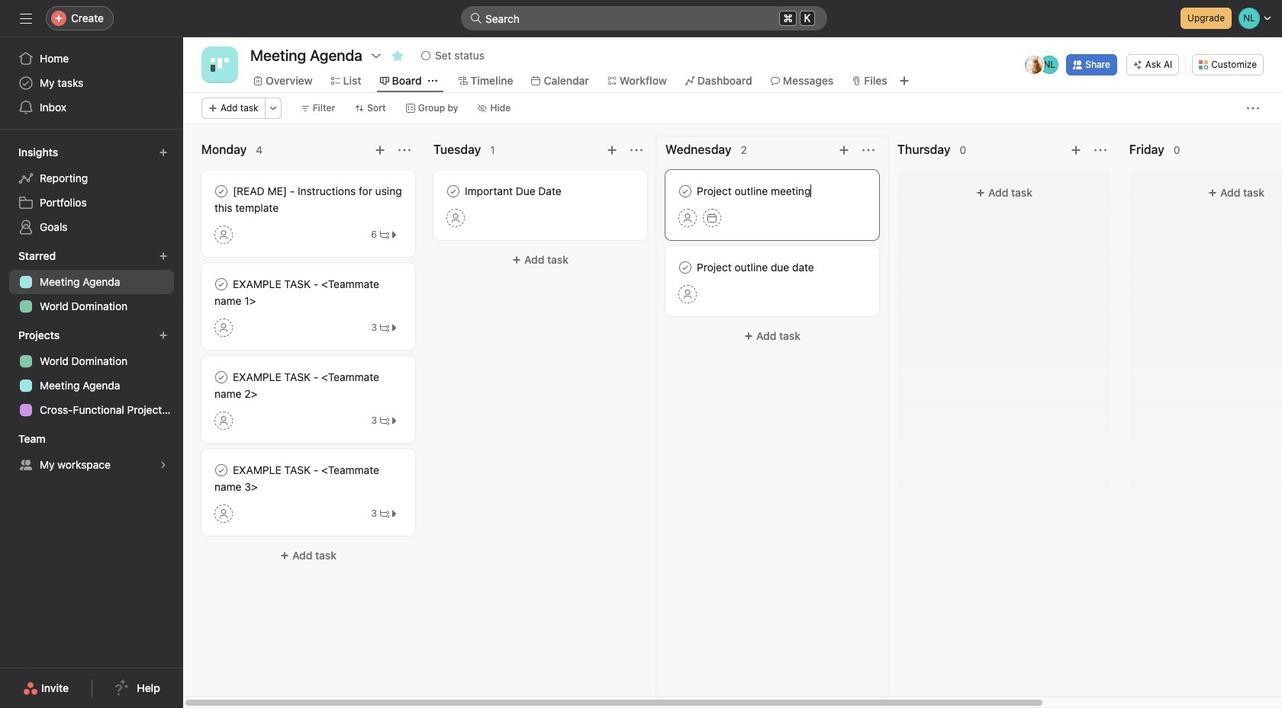 Task type: describe. For each thing, give the bounding box(es) containing it.
add task image
[[606, 144, 618, 156]]

prominent image
[[470, 12, 482, 24]]

see details, my workspace image
[[159, 461, 168, 470]]

new insights image
[[159, 148, 168, 157]]

Write a task name text field
[[678, 183, 866, 200]]

Search tasks, projects, and more text field
[[461, 6, 827, 31]]

global element
[[0, 37, 183, 129]]

mark complete checkbox for 3rd add task image from the right
[[212, 182, 230, 201]]

more section actions image
[[1094, 144, 1107, 156]]

mark complete checkbox for 2nd add task image
[[676, 182, 694, 201]]

3 add task image from the left
[[1070, 144, 1082, 156]]

show options image
[[370, 50, 382, 62]]

1 horizontal spatial more actions image
[[1247, 102, 1259, 114]]

2 vertical spatial mark complete image
[[212, 369, 230, 387]]

1 vertical spatial mark complete image
[[212, 275, 230, 294]]

hide sidebar image
[[20, 12, 32, 24]]

insights element
[[0, 139, 183, 243]]

more section actions image for add task icon
[[630, 144, 643, 156]]

add items to starred image
[[159, 252, 168, 261]]

tab actions image
[[428, 76, 437, 85]]

starred element
[[0, 243, 183, 322]]

more section actions image for 2nd add task image
[[862, 144, 875, 156]]

teams element
[[0, 426, 183, 481]]



Task type: vqa. For each thing, say whether or not it's contained in the screenshot.
Ra "icon"
no



Task type: locate. For each thing, give the bounding box(es) containing it.
0 vertical spatial mark complete image
[[444, 182, 462, 201]]

projects element
[[0, 322, 183, 426]]

remove from starred image
[[391, 50, 404, 62]]

1 mark complete checkbox from the top
[[212, 275, 230, 294]]

1 horizontal spatial add task image
[[838, 144, 850, 156]]

2 add task image from the left
[[838, 144, 850, 156]]

2 horizontal spatial more section actions image
[[862, 144, 875, 156]]

mark complete checkbox for add task icon
[[444, 182, 462, 201]]

more section actions image
[[398, 144, 411, 156], [630, 144, 643, 156], [862, 144, 875, 156]]

0 horizontal spatial more actions image
[[268, 104, 277, 113]]

0 horizontal spatial more section actions image
[[398, 144, 411, 156]]

add tab image
[[898, 75, 910, 87]]

0 horizontal spatial add task image
[[374, 144, 386, 156]]

1 horizontal spatial more section actions image
[[630, 144, 643, 156]]

None field
[[461, 6, 827, 31]]

2 more section actions image from the left
[[630, 144, 643, 156]]

board image
[[211, 56, 229, 74]]

2 horizontal spatial add task image
[[1070, 144, 1082, 156]]

1 more section actions image from the left
[[398, 144, 411, 156]]

Mark complete checkbox
[[212, 182, 230, 201], [444, 182, 462, 201], [676, 182, 694, 201], [676, 259, 694, 277], [212, 369, 230, 387]]

2 mark complete checkbox from the top
[[212, 462, 230, 480]]

new project or portfolio image
[[159, 331, 168, 340]]

1 add task image from the left
[[374, 144, 386, 156]]

more section actions image for 3rd add task image from the right
[[398, 144, 411, 156]]

Mark complete checkbox
[[212, 275, 230, 294], [212, 462, 230, 480]]

0 vertical spatial mark complete checkbox
[[212, 275, 230, 294]]

mark complete image
[[444, 182, 462, 201], [212, 275, 230, 294], [212, 369, 230, 387]]

more actions image
[[1247, 102, 1259, 114], [268, 104, 277, 113]]

add task image
[[374, 144, 386, 156], [838, 144, 850, 156], [1070, 144, 1082, 156]]

mark complete image
[[212, 182, 230, 201], [676, 182, 694, 201], [676, 259, 694, 277], [212, 462, 230, 480]]

1 vertical spatial mark complete checkbox
[[212, 462, 230, 480]]

3 more section actions image from the left
[[862, 144, 875, 156]]



